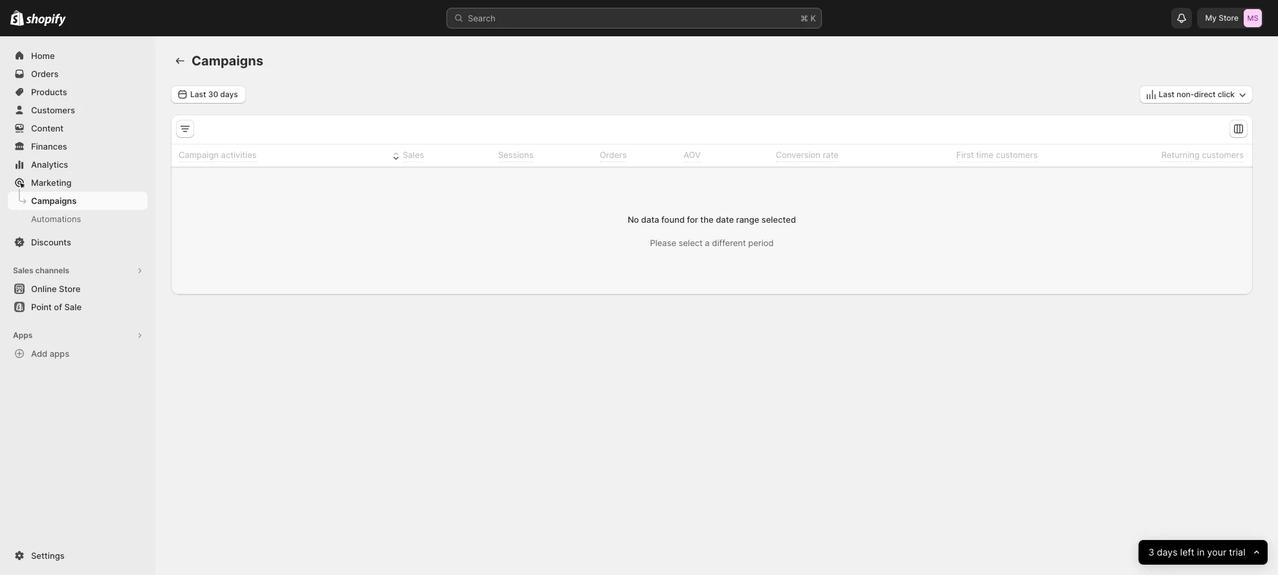 Task type: locate. For each thing, give the bounding box(es) containing it.
please
[[650, 238, 677, 248]]

store right my
[[1219, 13, 1239, 23]]

store up sale
[[59, 284, 81, 294]]

last inside dropdown button
[[190, 89, 206, 99]]

1 horizontal spatial campaigns
[[192, 53, 264, 69]]

2 customers from the left
[[1203, 150, 1245, 160]]

my store
[[1206, 13, 1239, 23]]

sessions button
[[484, 146, 536, 164]]

products link
[[8, 83, 148, 101]]

rate
[[823, 150, 839, 160]]

campaign
[[179, 150, 219, 160]]

first time customers
[[957, 150, 1038, 160]]

please select a different period
[[650, 238, 774, 248]]

store for my store
[[1219, 13, 1239, 23]]

conversion
[[776, 150, 821, 160]]

1 vertical spatial sales
[[13, 265, 33, 275]]

0 horizontal spatial campaigns
[[31, 196, 77, 206]]

point of sale button
[[0, 298, 155, 316]]

aov button
[[669, 146, 703, 164]]

2 last from the left
[[1159, 89, 1175, 99]]

0 horizontal spatial orders
[[31, 69, 59, 79]]

time
[[977, 150, 994, 160]]

k
[[811, 13, 817, 23]]

days
[[220, 89, 238, 99]]

orders for orders link
[[31, 69, 59, 79]]

orders for orders button
[[600, 150, 627, 160]]

0 vertical spatial sales
[[403, 150, 424, 160]]

my store image
[[1245, 9, 1263, 27]]

sales inside button
[[13, 265, 33, 275]]

campaigns up "days"
[[192, 53, 264, 69]]

sales inside button
[[403, 150, 424, 160]]

1 horizontal spatial last
[[1159, 89, 1175, 99]]

shopify image
[[26, 13, 66, 26]]

1 vertical spatial store
[[59, 284, 81, 294]]

apps
[[13, 330, 33, 340]]

1 vertical spatial orders
[[600, 150, 627, 160]]

analytics
[[31, 159, 68, 170]]

my
[[1206, 13, 1217, 23]]

last left 30
[[190, 89, 206, 99]]

0 vertical spatial orders
[[31, 69, 59, 79]]

campaigns
[[192, 53, 264, 69], [31, 196, 77, 206]]

sales for sales
[[403, 150, 424, 160]]

campaigns up the automations
[[31, 196, 77, 206]]

orders link
[[8, 65, 148, 83]]

last inside 'dropdown button'
[[1159, 89, 1175, 99]]

customers right time
[[997, 150, 1038, 160]]

1 horizontal spatial sales
[[403, 150, 424, 160]]

sales
[[403, 150, 424, 160], [13, 265, 33, 275]]

0 vertical spatial store
[[1219, 13, 1239, 23]]

orders
[[31, 69, 59, 79], [600, 150, 627, 160]]

orders button
[[585, 146, 629, 164]]

store inside button
[[59, 284, 81, 294]]

⌘
[[801, 13, 809, 23]]

add
[[31, 348, 47, 359]]

customers
[[997, 150, 1038, 160], [1203, 150, 1245, 160]]

non-
[[1177, 89, 1195, 99]]

1 horizontal spatial store
[[1219, 13, 1239, 23]]

store
[[1219, 13, 1239, 23], [59, 284, 81, 294]]

last left non-
[[1159, 89, 1175, 99]]

orders inside button
[[600, 150, 627, 160]]

last for last 30 days
[[190, 89, 206, 99]]

no
[[628, 214, 639, 225]]

1 last from the left
[[190, 89, 206, 99]]

discounts
[[31, 237, 71, 247]]

data
[[642, 214, 660, 225]]

no data found for the date range selected
[[628, 214, 797, 225]]

0 horizontal spatial sales
[[13, 265, 33, 275]]

point
[[31, 302, 52, 312]]

activities
[[221, 150, 257, 160]]

returning customers
[[1162, 150, 1245, 160]]

1 customers from the left
[[997, 150, 1038, 160]]

period
[[749, 238, 774, 248]]

point of sale link
[[8, 298, 148, 316]]

automations link
[[8, 210, 148, 228]]

conversion rate
[[776, 150, 839, 160]]

0 vertical spatial campaigns
[[192, 53, 264, 69]]

1 horizontal spatial orders
[[600, 150, 627, 160]]

sales for sales channels
[[13, 265, 33, 275]]

customers inside "first time customers" button
[[997, 150, 1038, 160]]

direct
[[1195, 89, 1216, 99]]

the
[[701, 214, 714, 225]]

0 horizontal spatial last
[[190, 89, 206, 99]]

customers right returning
[[1203, 150, 1245, 160]]

0 horizontal spatial store
[[59, 284, 81, 294]]

marketing link
[[8, 174, 148, 192]]

channels
[[35, 265, 69, 275]]

online store link
[[8, 280, 148, 298]]

content link
[[8, 119, 148, 137]]

1 horizontal spatial customers
[[1203, 150, 1245, 160]]

last
[[190, 89, 206, 99], [1159, 89, 1175, 99]]

0 horizontal spatial customers
[[997, 150, 1038, 160]]

first
[[957, 150, 975, 160]]

date
[[716, 214, 734, 225]]

online
[[31, 284, 57, 294]]

⌘ k
[[801, 13, 817, 23]]



Task type: describe. For each thing, give the bounding box(es) containing it.
home link
[[8, 47, 148, 65]]

campaign activities
[[179, 150, 257, 160]]

different
[[713, 238, 746, 248]]

last non-direct click button
[[1140, 85, 1254, 104]]

apps button
[[8, 326, 148, 345]]

last non-direct click
[[1159, 89, 1236, 99]]

home
[[31, 51, 55, 61]]

settings
[[31, 550, 65, 561]]

online store
[[31, 284, 81, 294]]

finances
[[31, 141, 67, 152]]

point of sale
[[31, 302, 82, 312]]

discounts link
[[8, 233, 148, 251]]

search
[[468, 13, 496, 23]]

products
[[31, 87, 67, 97]]

last 30 days button
[[171, 85, 246, 104]]

aov
[[684, 150, 701, 160]]

settings link
[[8, 547, 148, 565]]

first time customers button
[[942, 146, 1040, 164]]

online store button
[[0, 280, 155, 298]]

customers
[[31, 105, 75, 115]]

automations
[[31, 214, 81, 224]]

found
[[662, 214, 685, 225]]

sales channels button
[[8, 262, 148, 280]]

range
[[737, 214, 760, 225]]

analytics link
[[8, 155, 148, 174]]

selected
[[762, 214, 797, 225]]

last 30 days
[[190, 89, 238, 99]]

for
[[687, 214, 699, 225]]

customers inside returning customers button
[[1203, 150, 1245, 160]]

1 vertical spatial campaigns
[[31, 196, 77, 206]]

add apps
[[31, 348, 69, 359]]

content
[[31, 123, 64, 133]]

add apps button
[[8, 345, 148, 363]]

returning
[[1162, 150, 1200, 160]]

of
[[54, 302, 62, 312]]

a
[[705, 238, 710, 248]]

click
[[1219, 89, 1236, 99]]

shopify image
[[10, 10, 24, 26]]

last for last non-direct click
[[1159, 89, 1175, 99]]

campaigns link
[[8, 192, 148, 210]]

finances link
[[8, 137, 148, 155]]

customers link
[[8, 101, 148, 119]]

sessions
[[498, 150, 534, 160]]

sale
[[64, 302, 82, 312]]

marketing
[[31, 177, 72, 188]]

apps
[[50, 348, 69, 359]]

sales button
[[388, 146, 426, 164]]

returning customers button
[[1147, 146, 1247, 164]]

sales channels
[[13, 265, 69, 275]]

30
[[208, 89, 218, 99]]

select
[[679, 238, 703, 248]]

store for online store
[[59, 284, 81, 294]]



Task type: vqa. For each thing, say whether or not it's contained in the screenshot.
the topmost Store
yes



